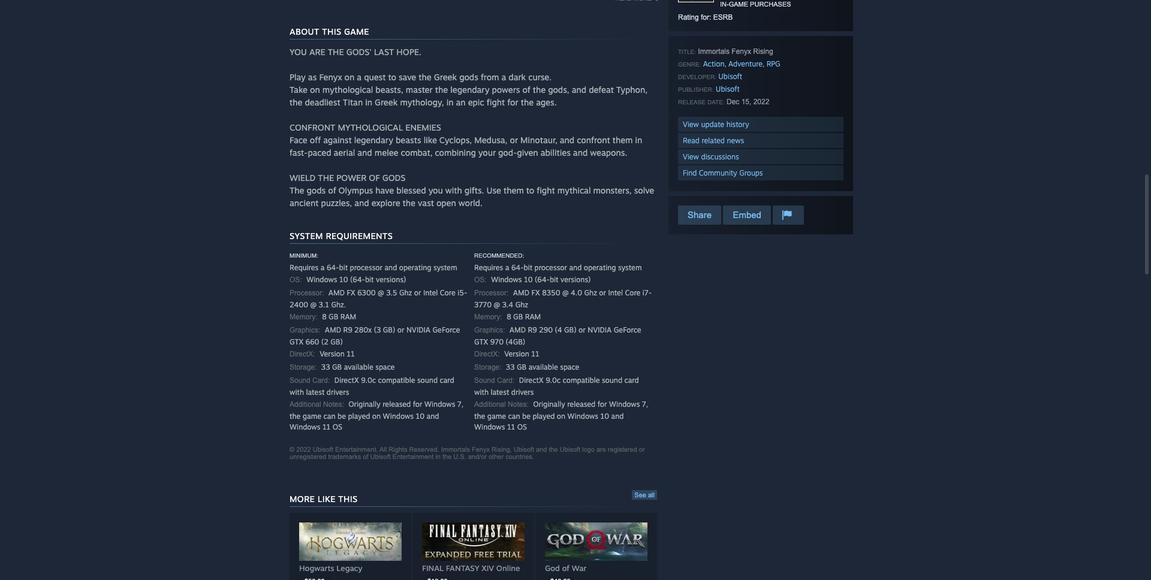 Task type: describe. For each thing, give the bounding box(es) containing it.
gb down 3.4
[[513, 312, 523, 321]]

or inside amd fx 8350 @ 4.0 ghz or intel core i7- 3770 @ 3.4 ghz
[[599, 288, 606, 297]]

use
[[487, 185, 501, 196]]

view update history link
[[678, 117, 844, 132]]

for for amd fx 8350 @ 4.0 ghz or intel core i7- 3770 @ 3.4 ghz
[[598, 400, 607, 409]]

bit up 8350
[[550, 275, 559, 284]]

ubisoft left logo
[[560, 446, 581, 453]]

the
[[290, 185, 304, 196]]

1 , from the left
[[725, 60, 727, 68]]

the right countries.
[[549, 446, 558, 453]]

like inside confront mythological enemies face off against legendary beasts like cyclops, medusa, or minotaur, and confront them in fast-paced aerial and melee combat, combining your god-given abilities and weapons.
[[424, 135, 437, 145]]

memory: 8 gb ram for 3.1
[[290, 312, 356, 321]]

ubisoft down adventure
[[719, 72, 743, 81]]

the left ages.
[[521, 97, 534, 107]]

fenyx for as
[[319, 72, 342, 82]]

of inside wield the power of gods the gods of olympus have blessed you with gifts. use them to fight mythical monsters, solve ancient puzzles, and explore the vast open world.
[[328, 185, 336, 196]]

ubisoft up dec
[[716, 85, 740, 94]]

directx: for 970
[[474, 350, 500, 359]]

2022 inside "© 2022 ubisoft entertainment. all rights reserved. immortals fenyx rising, ubisoft and the ubisoft logo are registered or unregistered trademarks of ubisoft entertainment in the u.s. and/or other countries."
[[296, 446, 311, 453]]

read related news
[[683, 136, 744, 145]]

can for (4gb)
[[508, 412, 520, 421]]

the down curse.
[[533, 85, 546, 95]]

space for (3
[[376, 363, 395, 372]]

amd for 290
[[510, 326, 526, 335]]

os: for amd fx 6300 @ 3.5 ghz or intel core i5- 2400 @ 3.1 ghz.
[[290, 276, 302, 284]]

10 up ghz.
[[339, 275, 348, 284]]

ancient
[[290, 198, 319, 208]]

mythology,
[[400, 97, 444, 107]]

gb down amd r9 280x (3 gb) or nvidia geforce gtx 660 (2 gb)
[[332, 363, 342, 372]]

directx for (4gb)
[[519, 376, 544, 385]]

os: for amd fx 8350 @ 4.0 ghz or intel core i7- 3770 @ 3.4 ghz
[[474, 276, 487, 284]]

space for (4
[[560, 363, 580, 372]]

released for (3
[[383, 400, 411, 409]]

amd r9 280x (3 gb) or nvidia geforce gtx 660 (2 gb)
[[290, 326, 460, 347]]

a left quest
[[357, 72, 362, 82]]

processor: for 3770
[[474, 289, 509, 297]]

directx 9.0c compatible sound card with latest drivers for (3
[[290, 376, 454, 397]]

this
[[322, 26, 342, 37]]

windows up registered
[[609, 400, 640, 409]]

gods inside play as fenyx on a quest to save the greek gods from a dark curse. take on mythological beasts, master the legendary powers of the gods, and defeat typhon, the deadliest titan in greek mythology, in an epic fight for the ages.
[[459, 72, 478, 82]]

or inside confront mythological enemies face off against legendary beasts like cyclops, medusa, or minotaur, and confront them in fast-paced aerial and melee combat, combining your god-given abilities and weapons.
[[510, 135, 518, 145]]

with for amd fx 6300 @ 3.5 ghz or intel core i5- 2400 @ 3.1 ghz.
[[290, 388, 304, 397]]

and up registered
[[611, 412, 624, 421]]

©
[[290, 446, 295, 453]]

and up reserved.
[[427, 412, 439, 421]]

logo
[[582, 446, 595, 453]]

core for i5-
[[440, 288, 456, 297]]

directx: version 11 storage: 33 gb available space for (4gb)
[[474, 350, 580, 372]]

see all link
[[632, 491, 657, 500]]

amd r9 290 (4 gb) or nvidia geforce gtx 970 (4gb)
[[474, 326, 641, 347]]

gtx for amd r9 280x (3 gb) or nvidia geforce gtx 660 (2 gb)
[[290, 338, 304, 347]]

additional for 970
[[474, 401, 506, 409]]

latest for 660
[[306, 388, 325, 397]]

1 vertical spatial game
[[344, 26, 369, 37]]

970
[[490, 338, 504, 347]]

processor for 8350
[[535, 263, 567, 272]]

1 horizontal spatial game
[[729, 1, 748, 8]]

bit down 'system requirements'
[[339, 263, 348, 272]]

290
[[539, 326, 553, 335]]

all
[[648, 492, 655, 499]]

11 down 280x
[[347, 350, 355, 359]]

the left u.s.
[[443, 453, 452, 461]]

and up 4.0
[[569, 263, 582, 272]]

see
[[635, 492, 646, 499]]

@ left 3.4
[[494, 300, 500, 309]]

drivers for (2
[[327, 388, 349, 397]]

originally released for windows 7, the game can be played on windows 10 and windows 11 os for (2
[[290, 400, 464, 432]]

compatible for (4
[[563, 376, 600, 385]]

windows up logo
[[568, 412, 599, 421]]

requires for amd fx 6300 @ 3.5 ghz or intel core i5- 2400 @ 3.1 ghz.
[[290, 263, 319, 272]]

with inside wield the power of gods the gods of olympus have blessed you with gifts. use them to fight mythical monsters, solve ancient puzzles, and explore the vast open world.
[[445, 185, 462, 196]]

immortals inside title: immortals fenyx rising genre: action , adventure , rpg developer: ubisoft publisher: ubisoft release date: dec 15, 2022
[[698, 47, 730, 56]]

played for (2
[[348, 412, 370, 421]]

are
[[597, 446, 606, 453]]

0 vertical spatial the
[[328, 47, 344, 57]]

available for (2
[[344, 363, 373, 372]]

versions) for 4.0
[[561, 275, 591, 284]]

ghz.
[[331, 300, 346, 309]]

graphics: for 970
[[474, 326, 505, 335]]

final fantasy xiv online
[[422, 564, 520, 573]]

@ left 3.1
[[310, 300, 317, 309]]

originally released for windows 7, the game can be played on windows 10 and windows 11 os for (4gb)
[[474, 400, 648, 432]]

originally for (2
[[349, 400, 381, 409]]

i7-
[[643, 288, 652, 297]]

gtx for amd r9 290 (4 gb) or nvidia geforce gtx 970 (4gb)
[[474, 338, 488, 347]]

1 horizontal spatial ghz
[[516, 300, 528, 309]]

windows up ©
[[290, 423, 321, 432]]

gb) for (4
[[564, 326, 577, 335]]

drivers for (4gb)
[[511, 388, 534, 397]]

and up 3.5
[[385, 263, 397, 272]]

directx for (2
[[335, 376, 359, 385]]

deadliest
[[305, 97, 340, 107]]

ubisoft right rising,
[[514, 446, 534, 453]]

action
[[703, 59, 725, 68]]

card: for (4gb)
[[497, 377, 515, 385]]

news
[[727, 136, 744, 145]]

god of war link
[[536, 513, 657, 581]]

last
[[374, 47, 394, 57]]

u.s.
[[454, 453, 466, 461]]

game for 660
[[303, 412, 322, 421]]

4.0
[[571, 288, 582, 297]]

operating for 4.0
[[584, 263, 616, 272]]

rising,
[[492, 446, 512, 453]]

gb down ghz.
[[329, 312, 338, 321]]

sound card: for 660
[[290, 377, 330, 385]]

play
[[290, 72, 306, 82]]

and inside play as fenyx on a quest to save the greek gods from a dark curse. take on mythological beasts, master the legendary powers of the gods, and defeat typhon, the deadliest titan in greek mythology, in an epic fight for the ages.
[[572, 85, 587, 95]]

in-game purchases
[[720, 1, 791, 8]]

sound for amd r9 280x (3 gb) or nvidia geforce gtx 660 (2 gb)
[[417, 376, 438, 385]]

mythological
[[323, 85, 373, 95]]

dec
[[727, 98, 740, 106]]

amd for 8350
[[513, 288, 530, 297]]

you are the gods' last hope.
[[290, 47, 421, 57]]

final fantasy xiv online link
[[413, 513, 534, 581]]

beasts,
[[376, 85, 403, 95]]

or inside amd fx 6300 @ 3.5 ghz or intel core i5- 2400 @ 3.1 ghz.
[[414, 288, 421, 297]]

i5-
[[458, 288, 467, 297]]

of inside play as fenyx on a quest to save the greek gods from a dark curse. take on mythological beasts, master the legendary powers of the gods, and defeat typhon, the deadliest titan in greek mythology, in an epic fight for the ages.
[[523, 85, 531, 95]]

the down the take
[[290, 97, 303, 107]]

the inside wield the power of gods the gods of olympus have blessed you with gifts. use them to fight mythical monsters, solve ancient puzzles, and explore the vast open world.
[[318, 173, 334, 183]]

read
[[683, 136, 700, 145]]

or inside amd r9 280x (3 gb) or nvidia geforce gtx 660 (2 gb)
[[397, 326, 404, 335]]

10 down recommended: at left top
[[524, 275, 533, 284]]

embed link
[[723, 206, 771, 225]]

windows down recommended: at left top
[[491, 275, 522, 284]]

11 up rising,
[[507, 423, 515, 432]]

operating for 3.5
[[399, 263, 431, 272]]

hogwarts legacy
[[299, 564, 362, 573]]

requirements
[[326, 231, 393, 241]]

ubisoft left entertainment
[[370, 453, 391, 461]]

hogwarts legacy link
[[290, 513, 411, 581]]

2400
[[290, 300, 308, 309]]

7, for amd r9 280x (3 gb) or nvidia geforce gtx 660 (2 gb)
[[457, 400, 464, 409]]

windows up rising,
[[474, 423, 505, 432]]

your
[[478, 148, 496, 158]]

medusa,
[[474, 135, 508, 145]]

additional for 660
[[290, 401, 321, 409]]

or inside 'amd r9 290 (4 gb) or nvidia geforce gtx 970 (4gb)'
[[579, 326, 586, 335]]

final
[[422, 564, 444, 573]]

the up master
[[419, 72, 432, 82]]

a down recommended: at left top
[[505, 263, 509, 272]]

paced
[[308, 148, 331, 158]]

discussions
[[701, 152, 739, 161]]

take
[[290, 85, 308, 95]]

fight inside wield the power of gods the gods of olympus have blessed you with gifts. use them to fight mythical monsters, solve ancient puzzles, and explore the vast open world.
[[537, 185, 555, 196]]

8 for 3.1
[[322, 312, 327, 321]]

0 horizontal spatial greek
[[375, 97, 398, 107]]

compatible for (3
[[378, 376, 415, 385]]

nvidia for (3
[[407, 326, 431, 335]]

confront mythological enemies face off against legendary beasts like cyclops, medusa, or minotaur, and confront them in fast-paced aerial and melee combat, combining your god-given abilities and weapons.
[[290, 122, 642, 158]]

have
[[376, 185, 394, 196]]

abilities
[[541, 148, 571, 158]]

dark
[[509, 72, 526, 82]]

solve
[[634, 185, 654, 196]]

@ left 3.5
[[378, 288, 384, 297]]

given
[[517, 148, 538, 158]]

of inside "© 2022 ubisoft entertainment. all rights reserved. immortals fenyx rising, ubisoft and the ubisoft logo are registered or unregistered trademarks of ubisoft entertainment in the u.s. and/or other countries."
[[363, 453, 368, 461]]

the up ©
[[290, 412, 301, 421]]

11 up trademarks
[[323, 423, 331, 432]]

version for (2
[[320, 350, 345, 359]]

more
[[290, 494, 315, 504]]

rights
[[389, 446, 407, 453]]

additional notes: for 660
[[290, 401, 344, 409]]

in left "an"
[[447, 97, 454, 107]]

windows up reserved.
[[425, 400, 455, 409]]

curse.
[[528, 72, 552, 82]]

hope.
[[397, 47, 421, 57]]

world.
[[459, 198, 483, 208]]

groups
[[740, 169, 763, 178]]

hogwarts
[[299, 564, 334, 573]]

r9 for 280x
[[343, 326, 352, 335]]

ghz for 3.5
[[399, 288, 412, 297]]

this
[[338, 494, 358, 504]]

share link
[[678, 206, 721, 225]]

fight inside play as fenyx on a quest to save the greek gods from a dark curse. take on mythological beasts, master the legendary powers of the gods, and defeat typhon, the deadliest titan in greek mythology, in an epic fight for the ages.
[[487, 97, 505, 107]]

adventure link
[[729, 59, 763, 68]]

0 vertical spatial greek
[[434, 72, 457, 82]]

defeat
[[589, 85, 614, 95]]

aerial
[[334, 148, 355, 158]]

can for (2
[[324, 412, 336, 421]]

2 , from the left
[[763, 60, 765, 68]]

core for i7-
[[625, 288, 641, 297]]

be for (4gb)
[[522, 412, 531, 421]]

3.1
[[319, 300, 329, 309]]

ram for ghz
[[525, 312, 541, 321]]

geforce for amd r9 290 (4 gb) or nvidia geforce gtx 970 (4gb)
[[614, 326, 641, 335]]

11 down 290 at the left bottom
[[531, 350, 540, 359]]

2022 inside title: immortals fenyx rising genre: action , adventure , rpg developer: ubisoft publisher: ubisoft release date: dec 15, 2022
[[754, 98, 770, 106]]

epic
[[468, 97, 484, 107]]

the up "© 2022 ubisoft entertainment. all rights reserved. immortals fenyx rising, ubisoft and the ubisoft logo are registered or unregistered trademarks of ubisoft entertainment in the u.s. and/or other countries."
[[474, 412, 485, 421]]

ram for ghz.
[[340, 312, 356, 321]]

embed
[[733, 210, 762, 220]]

xiv
[[482, 564, 494, 573]]

a down system
[[321, 263, 325, 272]]

geforce for amd r9 280x (3 gb) or nvidia geforce gtx 660 (2 gb)
[[433, 326, 460, 335]]

update
[[701, 120, 725, 129]]

intel for i7-
[[608, 288, 623, 297]]

fx for 8350
[[532, 288, 540, 297]]

or inside "© 2022 ubisoft entertainment. all rights reserved. immortals fenyx rising, ubisoft and the ubisoft logo are registered or unregistered trademarks of ubisoft entertainment in the u.s. and/or other countries."
[[639, 446, 645, 453]]

combat,
[[401, 148, 433, 158]]

rpg
[[767, 59, 781, 68]]

system requirements
[[290, 231, 393, 241]]

ubisoft link for developer:
[[719, 72, 743, 81]]

quest
[[364, 72, 386, 82]]

face
[[290, 135, 308, 145]]

legendary inside play as fenyx on a quest to save the greek gods from a dark curse. take on mythological beasts, master the legendary powers of the gods, and defeat typhon, the deadliest titan in greek mythology, in an epic fight for the ages.
[[451, 85, 490, 95]]

explore
[[372, 198, 400, 208]]

olympus
[[339, 185, 373, 196]]

publisher:
[[678, 86, 714, 93]]

the right master
[[435, 85, 448, 95]]

title:
[[678, 49, 696, 55]]

you
[[429, 185, 443, 196]]

gods,
[[548, 85, 570, 95]]

of inside "god of war" link
[[562, 564, 570, 573]]

online
[[496, 564, 520, 573]]

windows up rights
[[383, 412, 414, 421]]

vast
[[418, 198, 434, 208]]

available for (4gb)
[[529, 363, 558, 372]]



Task type: locate. For each thing, give the bounding box(es) containing it.
2 notes: from the left
[[508, 401, 529, 409]]

to inside play as fenyx on a quest to save the greek gods from a dark curse. take on mythological beasts, master the legendary powers of the gods, and defeat typhon, the deadliest titan in greek mythology, in an epic fight for the ages.
[[388, 72, 396, 82]]

2 system from the left
[[618, 263, 642, 272]]

directx down "(4gb)" at the bottom
[[519, 376, 544, 385]]

1 storage: from the left
[[290, 363, 317, 372]]

0 horizontal spatial os:
[[290, 276, 302, 284]]

countries.
[[506, 453, 534, 461]]

1 drivers from the left
[[327, 388, 349, 397]]

system
[[290, 231, 323, 241]]

entertainment.
[[335, 446, 378, 453]]

compatible
[[378, 376, 415, 385], [563, 376, 600, 385]]

core inside amd fx 8350 @ 4.0 ghz or intel core i7- 3770 @ 3.4 ghz
[[625, 288, 641, 297]]

directx: for 660
[[290, 350, 315, 359]]

0 horizontal spatial storage:
[[290, 363, 317, 372]]

1 vertical spatial ubisoft link
[[716, 85, 740, 94]]

2 os: from the left
[[474, 276, 487, 284]]

versions) up 3.5
[[376, 275, 406, 284]]

requires
[[290, 263, 319, 272], [474, 263, 503, 272]]

1 os from the left
[[333, 423, 342, 432]]

2 space from the left
[[560, 363, 580, 372]]

played for (4gb)
[[533, 412, 555, 421]]

6300
[[358, 288, 376, 297]]

0 vertical spatial them
[[613, 135, 633, 145]]

directx: down '660'
[[290, 350, 315, 359]]

(64- for 8350
[[535, 275, 550, 284]]

geforce inside amd r9 280x (3 gb) or nvidia geforce gtx 660 (2 gb)
[[433, 326, 460, 335]]

1 directx from the left
[[335, 376, 359, 385]]

1 processor: from the left
[[290, 289, 324, 297]]

and right aerial
[[358, 148, 372, 158]]

1 vertical spatial the
[[318, 173, 334, 183]]

64-
[[327, 263, 339, 272], [511, 263, 524, 272]]

fx
[[347, 288, 355, 297], [532, 288, 540, 297]]

8 down 3.4
[[507, 312, 511, 321]]

0 horizontal spatial released
[[383, 400, 411, 409]]

ghz inside amd fx 6300 @ 3.5 ghz or intel core i5- 2400 @ 3.1 ghz.
[[399, 288, 412, 297]]

release
[[678, 99, 706, 106]]

1 directx: from the left
[[290, 350, 315, 359]]

8350
[[542, 288, 560, 297]]

2 processor from the left
[[535, 263, 567, 272]]

additional notes: for 970
[[474, 401, 529, 409]]

latest for 970
[[491, 388, 509, 397]]

history
[[727, 120, 749, 129]]

1 system from the left
[[434, 263, 457, 272]]

gb)
[[383, 326, 395, 335], [564, 326, 577, 335], [331, 338, 343, 347]]

1 core from the left
[[440, 288, 456, 297]]

processor:
[[290, 289, 324, 297], [474, 289, 509, 297]]

memory: for 3770
[[474, 313, 502, 321]]

0 horizontal spatial requires
[[290, 263, 319, 272]]

0 horizontal spatial system
[[434, 263, 457, 272]]

1 horizontal spatial released
[[567, 400, 596, 409]]

unregistered
[[290, 453, 326, 461]]

1 available from the left
[[344, 363, 373, 372]]

all
[[380, 446, 387, 453]]

core inside amd fx 6300 @ 3.5 ghz or intel core i5- 2400 @ 3.1 ghz.
[[440, 288, 456, 297]]

1 horizontal spatial played
[[533, 412, 555, 421]]

1 vertical spatial 2022
[[296, 446, 311, 453]]

1 horizontal spatial gb)
[[383, 326, 395, 335]]

and down confront
[[573, 148, 588, 158]]

2 64- from the left
[[511, 263, 524, 272]]

gtx
[[290, 338, 304, 347], [474, 338, 488, 347]]

gb) right (4
[[564, 326, 577, 335]]

1 played from the left
[[348, 412, 370, 421]]

2 available from the left
[[529, 363, 558, 372]]

1 fx from the left
[[347, 288, 355, 297]]

0 horizontal spatial to
[[388, 72, 396, 82]]

1 operating from the left
[[399, 263, 431, 272]]

fx for 6300
[[347, 288, 355, 297]]

2 card from the left
[[625, 376, 639, 385]]

2 gtx from the left
[[474, 338, 488, 347]]

trademarks
[[328, 453, 361, 461]]

2 9.0c from the left
[[546, 376, 561, 385]]

1 sound from the left
[[290, 377, 310, 385]]

1 version from the left
[[320, 350, 345, 359]]

0 horizontal spatial them
[[504, 185, 524, 196]]

or right 3.5
[[414, 288, 421, 297]]

1 9.0c from the left
[[361, 376, 376, 385]]

0 vertical spatial to
[[388, 72, 396, 82]]

played up countries.
[[533, 412, 555, 421]]

core left i5-
[[440, 288, 456, 297]]

drivers
[[327, 388, 349, 397], [511, 388, 534, 397]]

2 view from the top
[[683, 152, 699, 161]]

to inside wield the power of gods the gods of olympus have blessed you with gifts. use them to fight mythical monsters, solve ancient puzzles, and explore the vast open world.
[[526, 185, 534, 196]]

0 vertical spatial immortals
[[698, 47, 730, 56]]

system for i5-
[[434, 263, 457, 272]]

legendary down mythological
[[354, 135, 393, 145]]

0 horizontal spatial like
[[318, 494, 336, 504]]

rating for: esrb
[[678, 13, 733, 22]]

2 sound card: from the left
[[474, 377, 515, 385]]

10 up reserved.
[[416, 412, 425, 421]]

1 memory: 8 gb ram from the left
[[290, 312, 356, 321]]

ghz
[[399, 288, 412, 297], [584, 288, 597, 297], [516, 300, 528, 309]]

developer:
[[678, 74, 717, 80]]

share
[[688, 210, 712, 220]]

9.0c down amd r9 280x (3 gb) or nvidia geforce gtx 660 (2 gb)
[[361, 376, 376, 385]]

1 horizontal spatial like
[[424, 135, 437, 145]]

1 gtx from the left
[[290, 338, 304, 347]]

in-
[[720, 1, 729, 8]]

1 horizontal spatial them
[[613, 135, 633, 145]]

immortals inside "© 2022 ubisoft entertainment. all rights reserved. immortals fenyx rising, ubisoft and the ubisoft logo are registered or unregistered trademarks of ubisoft entertainment in the u.s. and/or other countries."
[[441, 446, 470, 453]]

7, for amd r9 290 (4 gb) or nvidia geforce gtx 970 (4gb)
[[642, 400, 648, 409]]

confront
[[290, 122, 336, 133]]

1 intel from the left
[[423, 288, 438, 297]]

ghz right 4.0
[[584, 288, 597, 297]]

with
[[445, 185, 462, 196], [290, 388, 304, 397], [474, 388, 489, 397]]

2 memory: 8 gb ram from the left
[[474, 312, 541, 321]]

immortals up action
[[698, 47, 730, 56]]

like
[[424, 135, 437, 145], [318, 494, 336, 504]]

ages.
[[536, 97, 557, 107]]

(64- for 6300
[[350, 275, 365, 284]]

3.4
[[502, 300, 513, 309]]

0 vertical spatial 2022
[[754, 98, 770, 106]]

© 2022 ubisoft entertainment. all rights reserved. immortals fenyx rising, ubisoft and the ubisoft logo are registered or unregistered trademarks of ubisoft entertainment in the u.s. and/or other countries.
[[290, 446, 645, 461]]

1 horizontal spatial immortals
[[698, 47, 730, 56]]

and
[[572, 85, 587, 95], [560, 135, 575, 145], [358, 148, 372, 158], [573, 148, 588, 158], [355, 198, 369, 208], [385, 263, 397, 272], [569, 263, 582, 272], [427, 412, 439, 421], [611, 412, 624, 421], [536, 446, 547, 453]]

notes: for (2
[[323, 401, 344, 409]]

2 card: from the left
[[497, 377, 515, 385]]

0 vertical spatial gods
[[459, 72, 478, 82]]

1 released from the left
[[383, 400, 411, 409]]

1 horizontal spatial core
[[625, 288, 641, 297]]

notes: for (4gb)
[[508, 401, 529, 409]]

2 compatible from the left
[[563, 376, 600, 385]]

storage: down '660'
[[290, 363, 317, 372]]

like inside see all more like this
[[318, 494, 336, 504]]

2 fx from the left
[[532, 288, 540, 297]]

2 core from the left
[[625, 288, 641, 297]]

10 up are in the right bottom of the page
[[601, 412, 609, 421]]

8 for 3.4
[[507, 312, 511, 321]]

available
[[344, 363, 373, 372], [529, 363, 558, 372]]

card for amd r9 280x (3 gb) or nvidia geforce gtx 660 (2 gb)
[[440, 376, 454, 385]]

os
[[333, 423, 342, 432], [517, 423, 527, 432]]

2 version from the left
[[504, 350, 529, 359]]

memory: 8 gb ram down 3.4
[[474, 312, 541, 321]]

2 graphics: from the left
[[474, 326, 505, 335]]

amd up (2
[[325, 326, 341, 335]]

versions) for 3.5
[[376, 275, 406, 284]]

them inside confront mythological enemies face off against legendary beasts like cyclops, medusa, or minotaur, and confront them in fast-paced aerial and melee combat, combining your god-given abilities and weapons.
[[613, 135, 633, 145]]

for up reserved.
[[413, 400, 422, 409]]

1 33 from the left
[[321, 363, 330, 372]]

view
[[683, 120, 699, 129], [683, 152, 699, 161]]

and down the olympus
[[355, 198, 369, 208]]

1 horizontal spatial space
[[560, 363, 580, 372]]

combining
[[435, 148, 476, 158]]

1 horizontal spatial directx:
[[474, 350, 500, 359]]

(3
[[374, 326, 381, 335]]

(64-
[[350, 275, 365, 284], [535, 275, 550, 284]]

for down the powers
[[507, 97, 519, 107]]

9.0c for 280x
[[361, 376, 376, 385]]

1 horizontal spatial os
[[517, 423, 527, 432]]

played up entertainment.
[[348, 412, 370, 421]]

1 horizontal spatial with
[[445, 185, 462, 196]]

fenyx inside title: immortals fenyx rising genre: action , adventure , rpg developer: ubisoft publisher: ubisoft release date: dec 15, 2022
[[732, 47, 751, 56]]

1 ram from the left
[[340, 312, 356, 321]]

storage: for 660
[[290, 363, 317, 372]]

the down blessed
[[403, 198, 416, 208]]

r9 inside 'amd r9 290 (4 gb) or nvidia geforce gtx 970 (4gb)'
[[528, 326, 537, 335]]

1 requires a 64-bit processor and operating system os: windows 10 (64-bit versions) from the left
[[290, 263, 457, 284]]

0 horizontal spatial gtx
[[290, 338, 304, 347]]

1 compatible from the left
[[378, 376, 415, 385]]

2 directx: version 11 storage: 33 gb available space from the left
[[474, 350, 580, 372]]

amd fx 6300 @ 3.5 ghz or intel core i5- 2400 @ 3.1 ghz.
[[290, 288, 467, 309]]

0 horizontal spatial notes:
[[323, 401, 344, 409]]

1 directx 9.0c compatible sound card with latest drivers from the left
[[290, 376, 454, 397]]

bit up 6300
[[365, 275, 374, 284]]

amd up 3.4
[[513, 288, 530, 297]]

0 vertical spatial fenyx
[[732, 47, 751, 56]]

and inside wield the power of gods the gods of olympus have blessed you with gifts. use them to fight mythical monsters, solve ancient puzzles, and explore the vast open world.
[[355, 198, 369, 208]]

notes: up rising,
[[508, 401, 529, 409]]

fenyx up adventure link
[[732, 47, 751, 56]]

amd fx 8350 @ 4.0 ghz or intel core i7- 3770 @ 3.4 ghz
[[474, 288, 652, 309]]

2 additional notes: from the left
[[474, 401, 529, 409]]

0 horizontal spatial fx
[[347, 288, 355, 297]]

war
[[572, 564, 587, 573]]

in inside confront mythological enemies face off against legendary beasts like cyclops, medusa, or minotaur, and confront them in fast-paced aerial and melee combat, combining your god-given abilities and weapons.
[[635, 135, 642, 145]]

0 horizontal spatial card
[[440, 376, 454, 385]]

them up weapons.
[[613, 135, 633, 145]]

2 requires a 64-bit processor and operating system os: windows 10 (64-bit versions) from the left
[[474, 263, 642, 284]]

1 view from the top
[[683, 120, 699, 129]]

core left i7-
[[625, 288, 641, 297]]

cyclops,
[[440, 135, 472, 145]]

storage: for 970
[[474, 363, 502, 372]]

fx left 8350
[[532, 288, 540, 297]]

memory: for 2400
[[290, 313, 318, 321]]

2 sound from the left
[[602, 376, 623, 385]]

1 horizontal spatial ,
[[763, 60, 765, 68]]

gods
[[459, 72, 478, 82], [307, 185, 326, 196]]

game
[[303, 412, 322, 421], [487, 412, 506, 421]]

1 horizontal spatial requires
[[474, 263, 503, 272]]

1 requires from the left
[[290, 263, 319, 272]]

title: immortals fenyx rising genre: action , adventure , rpg developer: ubisoft publisher: ubisoft release date: dec 15, 2022
[[678, 47, 781, 106]]

os: up 2400
[[290, 276, 302, 284]]

directx 9.0c compatible sound card with latest drivers for (4
[[474, 376, 639, 397]]

0 horizontal spatial (64-
[[350, 275, 365, 284]]

space down amd r9 280x (3 gb) or nvidia geforce gtx 660 (2 gb)
[[376, 363, 395, 372]]

1 horizontal spatial nvidia
[[588, 326, 612, 335]]

sound for 660
[[290, 377, 310, 385]]

1 horizontal spatial directx: version 11 storage: 33 gb available space
[[474, 350, 580, 372]]

3.5
[[386, 288, 397, 297]]

nvidia inside amd r9 280x (3 gb) or nvidia geforce gtx 660 (2 gb)
[[407, 326, 431, 335]]

requires a 64-bit processor and operating system os: windows 10 (64-bit versions) for 6300
[[290, 263, 457, 284]]

memory: 8 gb ram down 3.1
[[290, 312, 356, 321]]

0 horizontal spatial directx 9.0c compatible sound card with latest drivers
[[290, 376, 454, 397]]

geforce inside 'amd r9 290 (4 gb) or nvidia geforce gtx 970 (4gb)'
[[614, 326, 641, 335]]

64- for 8350
[[511, 263, 524, 272]]

1 64- from the left
[[327, 263, 339, 272]]

directx 9.0c compatible sound card with latest drivers down 'amd r9 290 (4 gb) or nvidia geforce gtx 970 (4gb)'
[[474, 376, 639, 397]]

2 requires from the left
[[474, 263, 503, 272]]

and right gods,
[[572, 85, 587, 95]]

1 space from the left
[[376, 363, 395, 372]]

legendary
[[451, 85, 490, 95], [354, 135, 393, 145]]

rpg link
[[767, 59, 781, 68]]

graphics: for 660
[[290, 326, 320, 335]]

be for (2
[[338, 412, 346, 421]]

legendary up epic
[[451, 85, 490, 95]]

greek
[[434, 72, 457, 82], [375, 97, 398, 107]]

gb down "(4gb)" at the bottom
[[517, 363, 527, 372]]

amd for 6300
[[329, 288, 345, 297]]

amd inside amd fx 6300 @ 3.5 ghz or intel core i5- 2400 @ 3.1 ghz.
[[329, 288, 345, 297]]

them inside wield the power of gods the gods of olympus have blessed you with gifts. use them to fight mythical monsters, solve ancient puzzles, and explore the vast open world.
[[504, 185, 524, 196]]

0 horizontal spatial immortals
[[441, 446, 470, 453]]

0 horizontal spatial 2022
[[296, 446, 311, 453]]

33 for (4gb)
[[506, 363, 515, 372]]

memory: 8 gb ram
[[290, 312, 356, 321], [474, 312, 541, 321]]

0 horizontal spatial directx
[[335, 376, 359, 385]]

1 horizontal spatial 2022
[[754, 98, 770, 106]]

2 geforce from the left
[[614, 326, 641, 335]]

amd inside 'amd r9 290 (4 gb) or nvidia geforce gtx 970 (4gb)'
[[510, 326, 526, 335]]

1 horizontal spatial processor:
[[474, 289, 509, 297]]

gods inside wield the power of gods the gods of olympus have blessed you with gifts. use them to fight mythical monsters, solve ancient puzzles, and explore the vast open world.
[[307, 185, 326, 196]]

for:
[[701, 13, 711, 22]]

recommended:
[[474, 252, 524, 259]]

card: for (2
[[312, 377, 330, 385]]

gb) inside 'amd r9 290 (4 gb) or nvidia geforce gtx 970 (4gb)'
[[564, 326, 577, 335]]

2 intel from the left
[[608, 288, 623, 297]]

version for (4gb)
[[504, 350, 529, 359]]

2 versions) from the left
[[561, 275, 591, 284]]

find
[[683, 169, 697, 178]]

gtx inside 'amd r9 290 (4 gb) or nvidia geforce gtx 970 (4gb)'
[[474, 338, 488, 347]]

0 horizontal spatial fight
[[487, 97, 505, 107]]

bit down recommended: at left top
[[524, 263, 533, 272]]

1 originally released for windows 7, the game can be played on windows 10 and windows 11 os from the left
[[290, 400, 464, 432]]

1 horizontal spatial greek
[[434, 72, 457, 82]]

immortals right reserved.
[[441, 446, 470, 453]]

0 horizontal spatial card:
[[312, 377, 330, 385]]

legendary inside confront mythological enemies face off against legendary beasts like cyclops, medusa, or minotaur, and confront them in fast-paced aerial and melee combat, combining your god-given abilities and weapons.
[[354, 135, 393, 145]]

@ left 4.0
[[563, 288, 569, 297]]

and/or
[[468, 453, 487, 461]]

1 vertical spatial to
[[526, 185, 534, 196]]

in right titan
[[365, 97, 372, 107]]

from
[[481, 72, 499, 82]]

or up god-
[[510, 135, 518, 145]]

gtx inside amd r9 280x (3 gb) or nvidia geforce gtx 660 (2 gb)
[[290, 338, 304, 347]]

requires down "minimum:"
[[290, 263, 319, 272]]

ubisoft right ©
[[313, 446, 333, 453]]

nvidia for (4
[[588, 326, 612, 335]]

1 horizontal spatial directx
[[519, 376, 544, 385]]

compatible down amd r9 280x (3 gb) or nvidia geforce gtx 660 (2 gb)
[[378, 376, 415, 385]]

1 horizontal spatial drivers
[[511, 388, 534, 397]]

with for amd fx 8350 @ 4.0 ghz or intel core i7- 3770 @ 3.4 ghz
[[474, 388, 489, 397]]

2 horizontal spatial ghz
[[584, 288, 597, 297]]

additional up rising,
[[474, 401, 506, 409]]

find community groups
[[683, 169, 763, 178]]

released for (4
[[567, 400, 596, 409]]

2 33 from the left
[[506, 363, 515, 372]]

2 horizontal spatial fenyx
[[732, 47, 751, 56]]

1 horizontal spatial operating
[[584, 263, 616, 272]]

ghz right 3.5
[[399, 288, 412, 297]]

(4gb)
[[506, 338, 525, 347]]

be up countries.
[[522, 412, 531, 421]]

0 horizontal spatial os
[[333, 423, 342, 432]]

0 horizontal spatial originally
[[349, 400, 381, 409]]

sound card:
[[290, 377, 330, 385], [474, 377, 515, 385]]

1 sound from the left
[[417, 376, 438, 385]]

processor for 6300
[[350, 263, 383, 272]]

blessed
[[397, 185, 426, 196]]

fx inside amd fx 8350 @ 4.0 ghz or intel core i7- 3770 @ 3.4 ghz
[[532, 288, 540, 297]]

directx: version 11 storage: 33 gb available space for (2
[[290, 350, 395, 372]]

1 horizontal spatial game
[[487, 412, 506, 421]]

1 horizontal spatial sound card:
[[474, 377, 515, 385]]

2 horizontal spatial for
[[598, 400, 607, 409]]

fenyx for immortals
[[732, 47, 751, 56]]

os for (4gb)
[[517, 423, 527, 432]]

1 horizontal spatial gtx
[[474, 338, 488, 347]]

processor up 6300
[[350, 263, 383, 272]]

2 drivers from the left
[[511, 388, 534, 397]]

intel for i5-
[[423, 288, 438, 297]]

an
[[456, 97, 466, 107]]

1 horizontal spatial version
[[504, 350, 529, 359]]

amd inside amd fx 8350 @ 4.0 ghz or intel core i7- 3770 @ 3.4 ghz
[[513, 288, 530, 297]]

to right use
[[526, 185, 534, 196]]

33 for (2
[[321, 363, 330, 372]]

2 be from the left
[[522, 412, 531, 421]]

1 vertical spatial view
[[683, 152, 699, 161]]

1 horizontal spatial originally released for windows 7, the game can be played on windows 10 and windows 11 os
[[474, 400, 648, 432]]

os for (2
[[333, 423, 342, 432]]

versions) up 4.0
[[561, 275, 591, 284]]

0 horizontal spatial directx: version 11 storage: 33 gb available space
[[290, 350, 395, 372]]

for inside play as fenyx on a quest to save the greek gods from a dark curse. take on mythological beasts, master the legendary powers of the gods, and defeat typhon, the deadliest titan in greek mythology, in an epic fight for the ages.
[[507, 97, 519, 107]]

version down (2
[[320, 350, 345, 359]]

2 r9 from the left
[[528, 326, 537, 335]]

intel inside amd fx 8350 @ 4.0 ghz or intel core i7- 3770 @ 3.4 ghz
[[608, 288, 623, 297]]

2 released from the left
[[567, 400, 596, 409]]

0 horizontal spatial compatible
[[378, 376, 415, 385]]

1 horizontal spatial os:
[[474, 276, 487, 284]]

originally for (4gb)
[[533, 400, 565, 409]]

2 processor: from the left
[[474, 289, 509, 297]]

registered
[[608, 446, 637, 453]]

sound card: for 970
[[474, 377, 515, 385]]

1 horizontal spatial gods
[[459, 72, 478, 82]]

2 7, from the left
[[642, 400, 648, 409]]

9.0c for 290
[[546, 376, 561, 385]]

2 additional from the left
[[474, 401, 506, 409]]

amd for 280x
[[325, 326, 341, 335]]

the right are
[[328, 47, 344, 57]]

fenyx inside "© 2022 ubisoft entertainment. all rights reserved. immortals fenyx rising, ubisoft and the ubisoft logo are registered or unregistered trademarks of ubisoft entertainment in the u.s. and/or other countries."
[[472, 446, 490, 453]]

community
[[699, 169, 737, 178]]

enemies
[[406, 122, 441, 133]]

notes: up entertainment.
[[323, 401, 344, 409]]

1 horizontal spatial 7,
[[642, 400, 648, 409]]

2 os from the left
[[517, 423, 527, 432]]

ubisoft link up dec
[[716, 85, 740, 94]]

additional notes: up ©
[[290, 401, 344, 409]]

the inside wield the power of gods the gods of olympus have blessed you with gifts. use them to fight mythical monsters, solve ancient puzzles, and explore the vast open world.
[[403, 198, 416, 208]]

memory: 8 gb ram for 3.4
[[474, 312, 541, 321]]

1 vertical spatial like
[[318, 494, 336, 504]]

memory: down 2400
[[290, 313, 318, 321]]

0 horizontal spatial gb)
[[331, 338, 343, 347]]

against
[[323, 135, 352, 145]]

reserved.
[[409, 446, 439, 453]]

2 played from the left
[[533, 412, 555, 421]]

0 horizontal spatial originally released for windows 7, the game can be played on windows 10 and windows 11 os
[[290, 400, 464, 432]]

and inside "© 2022 ubisoft entertainment. all rights reserved. immortals fenyx rising, ubisoft and the ubisoft logo are registered or unregistered trademarks of ubisoft entertainment in the u.s. and/or other countries."
[[536, 446, 547, 453]]

processor up 8350
[[535, 263, 567, 272]]

1 7, from the left
[[457, 400, 464, 409]]

1 horizontal spatial fx
[[532, 288, 540, 297]]

1 game from the left
[[303, 412, 322, 421]]

1 horizontal spatial versions)
[[561, 275, 591, 284]]

0 vertical spatial ubisoft link
[[719, 72, 743, 81]]

2 memory: from the left
[[474, 313, 502, 321]]

fx inside amd fx 6300 @ 3.5 ghz or intel core i5- 2400 @ 3.1 ghz.
[[347, 288, 355, 297]]

intel left i7-
[[608, 288, 623, 297]]

fenyx inside play as fenyx on a quest to save the greek gods from a dark curse. take on mythological beasts, master the legendary powers of the gods, and defeat typhon, the deadliest titan in greek mythology, in an epic fight for the ages.
[[319, 72, 342, 82]]

0 horizontal spatial operating
[[399, 263, 431, 272]]

0 horizontal spatial geforce
[[433, 326, 460, 335]]

like down enemies
[[424, 135, 437, 145]]

gods
[[382, 173, 406, 183]]

1 horizontal spatial card
[[625, 376, 639, 385]]

processor: for 2400
[[290, 289, 324, 297]]

a up the powers
[[502, 72, 506, 82]]

requires a 64-bit processor and operating system os: windows 10 (64-bit versions) for 8350
[[474, 263, 642, 284]]

1 memory: from the left
[[290, 313, 318, 321]]

2 (64- from the left
[[535, 275, 550, 284]]

additional up ©
[[290, 401, 321, 409]]

weapons.
[[590, 148, 627, 158]]

or right registered
[[639, 446, 645, 453]]

64- down 'system requirements'
[[327, 263, 339, 272]]

1 sound card: from the left
[[290, 377, 330, 385]]

view discussions
[[683, 152, 739, 161]]

0 horizontal spatial latest
[[306, 388, 325, 397]]

sound
[[290, 377, 310, 385], [474, 377, 495, 385]]

additional notes:
[[290, 401, 344, 409], [474, 401, 529, 409]]

0 horizontal spatial with
[[290, 388, 304, 397]]

mythical
[[558, 185, 591, 196]]

intel left i5-
[[423, 288, 438, 297]]

1 horizontal spatial can
[[508, 412, 520, 421]]

windows
[[307, 275, 337, 284], [491, 275, 522, 284], [425, 400, 455, 409], [609, 400, 640, 409], [383, 412, 414, 421], [568, 412, 599, 421], [290, 423, 321, 432], [474, 423, 505, 432]]

amd
[[329, 288, 345, 297], [513, 288, 530, 297], [325, 326, 341, 335], [510, 326, 526, 335]]

intel
[[423, 288, 438, 297], [608, 288, 623, 297]]

0 horizontal spatial core
[[440, 288, 456, 297]]

2 ram from the left
[[525, 312, 541, 321]]

esrb
[[713, 13, 733, 22]]

64- for 6300
[[327, 263, 339, 272]]

1 os: from the left
[[290, 276, 302, 284]]

2 directx 9.0c compatible sound card with latest drivers from the left
[[474, 376, 639, 397]]

open
[[437, 198, 456, 208]]

fast-
[[290, 148, 308, 158]]

1 geforce from the left
[[433, 326, 460, 335]]

os up countries.
[[517, 423, 527, 432]]

0 horizontal spatial gods
[[307, 185, 326, 196]]

gb) for (3
[[383, 326, 395, 335]]

wield the power of gods the gods of olympus have blessed you with gifts. use them to fight mythical monsters, solve ancient puzzles, and explore the vast open world.
[[290, 173, 654, 208]]

ubisoft link for publisher:
[[716, 85, 740, 94]]

view for view update history
[[683, 120, 699, 129]]

0 horizontal spatial available
[[344, 363, 373, 372]]

storage: down 970
[[474, 363, 502, 372]]

operating
[[399, 263, 431, 272], [584, 263, 616, 272]]

0 horizontal spatial directx:
[[290, 350, 315, 359]]

1 horizontal spatial originally
[[533, 400, 565, 409]]

windows up 3.1
[[307, 275, 337, 284]]

directx: version 11 storage: 33 gb available space down "(4gb)" at the bottom
[[474, 350, 580, 372]]

r9 inside amd r9 280x (3 gb) or nvidia geforce gtx 660 (2 gb)
[[343, 326, 352, 335]]

of up puzzles,
[[328, 185, 336, 196]]

r9 for 290
[[528, 326, 537, 335]]

card for amd r9 290 (4 gb) or nvidia geforce gtx 970 (4gb)
[[625, 376, 639, 385]]

1 horizontal spatial to
[[526, 185, 534, 196]]

see all more like this
[[290, 492, 655, 504]]

2 directx: from the left
[[474, 350, 500, 359]]

the right wield
[[318, 173, 334, 183]]

1 versions) from the left
[[376, 275, 406, 284]]

2 storage: from the left
[[474, 363, 502, 372]]

2 directx from the left
[[519, 376, 544, 385]]

1 processor from the left
[[350, 263, 383, 272]]

1 r9 from the left
[[343, 326, 352, 335]]

1 (64- from the left
[[350, 275, 365, 284]]

2 originally from the left
[[533, 400, 565, 409]]

processor: up 2400
[[290, 289, 324, 297]]

1 horizontal spatial r9
[[528, 326, 537, 335]]

1 be from the left
[[338, 412, 346, 421]]

(64- up 8350
[[535, 275, 550, 284]]

amd inside amd r9 280x (3 gb) or nvidia geforce gtx 660 (2 gb)
[[325, 326, 341, 335]]

1 horizontal spatial additional notes:
[[474, 401, 529, 409]]

1 vertical spatial legendary
[[354, 135, 393, 145]]

originally released for windows 7, the game can be played on windows 10 and windows 11 os
[[290, 400, 464, 432], [474, 400, 648, 432]]

and up abilities
[[560, 135, 575, 145]]

them right use
[[504, 185, 524, 196]]

intel inside amd fx 6300 @ 3.5 ghz or intel core i5- 2400 @ 3.1 ghz.
[[423, 288, 438, 297]]

1 vertical spatial them
[[504, 185, 524, 196]]

1 nvidia from the left
[[407, 326, 431, 335]]

them for to
[[504, 185, 524, 196]]

other
[[489, 453, 504, 461]]

save
[[399, 72, 416, 82]]

ghz right 3.4
[[516, 300, 528, 309]]

2 originally released for windows 7, the game can be played on windows 10 and windows 11 os from the left
[[474, 400, 648, 432]]

of left war
[[562, 564, 570, 573]]

2 can from the left
[[508, 412, 520, 421]]

2 8 from the left
[[507, 312, 511, 321]]

1 horizontal spatial directx 9.0c compatible sound card with latest drivers
[[474, 376, 639, 397]]

0 horizontal spatial additional notes:
[[290, 401, 344, 409]]

1 can from the left
[[324, 412, 336, 421]]

1 card from the left
[[440, 376, 454, 385]]

1 originally from the left
[[349, 400, 381, 409]]

sound for 970
[[474, 377, 495, 385]]

of down dark on the top of the page
[[523, 85, 531, 95]]

1 card: from the left
[[312, 377, 330, 385]]

gifts.
[[465, 185, 484, 196]]

in inside "© 2022 ubisoft entertainment. all rights reserved. immortals fenyx rising, ubisoft and the ubisoft logo are registered or unregistered trademarks of ubisoft entertainment in the u.s. and/or other countries."
[[436, 453, 441, 461]]

nvidia inside 'amd r9 290 (4 gb) or nvidia geforce gtx 970 (4gb)'
[[588, 326, 612, 335]]

1 horizontal spatial 9.0c
[[546, 376, 561, 385]]

2 nvidia from the left
[[588, 326, 612, 335]]

0 horizontal spatial sound
[[417, 376, 438, 385]]

melee
[[375, 148, 399, 158]]

1 horizontal spatial geforce
[[614, 326, 641, 335]]

1 vertical spatial greek
[[375, 97, 398, 107]]

1 latest from the left
[[306, 388, 325, 397]]

0 horizontal spatial ,
[[725, 60, 727, 68]]

sound for amd r9 290 (4 gb) or nvidia geforce gtx 970 (4gb)
[[602, 376, 623, 385]]

requires for amd fx 8350 @ 4.0 ghz or intel core i7- 3770 @ 3.4 ghz
[[474, 263, 503, 272]]

1 additional from the left
[[290, 401, 321, 409]]

(2
[[321, 338, 329, 347]]

card: down 970
[[497, 377, 515, 385]]

view down read
[[683, 152, 699, 161]]

game up unregistered
[[303, 412, 322, 421]]

be up entertainment.
[[338, 412, 346, 421]]

1 horizontal spatial compatible
[[563, 376, 600, 385]]

1 additional notes: from the left
[[290, 401, 344, 409]]



Task type: vqa. For each thing, say whether or not it's contained in the screenshot.
Sign
no



